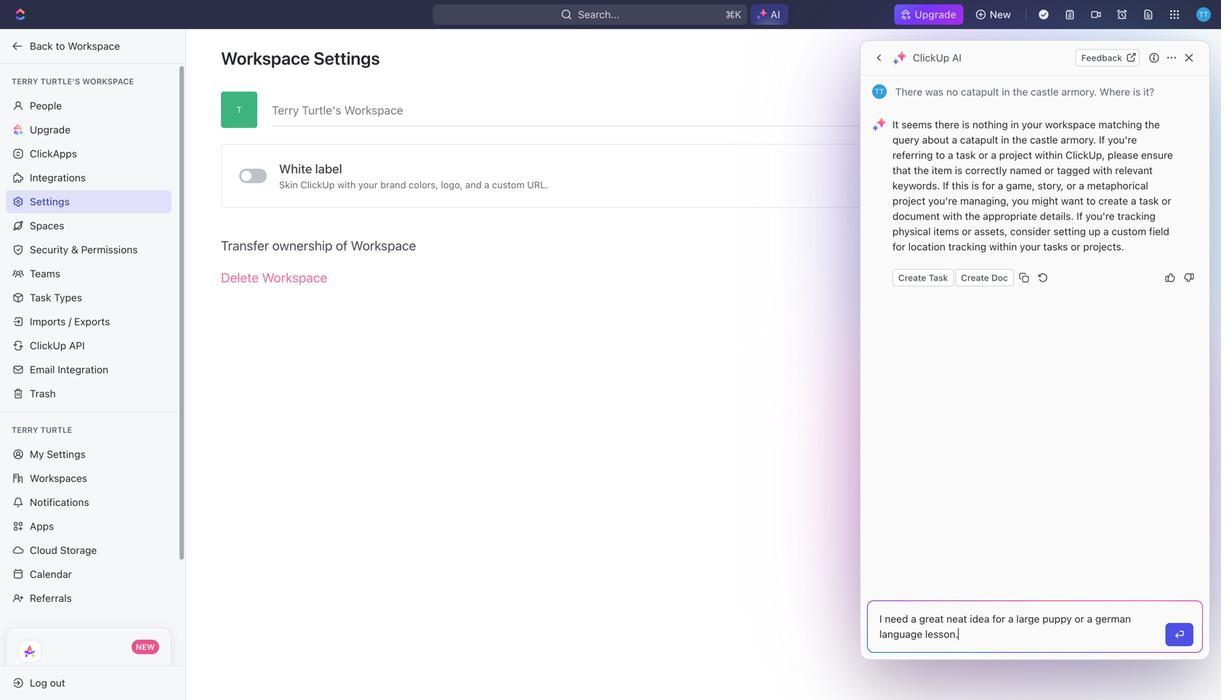 Task type: locate. For each thing, give the bounding box(es) containing it.
1 horizontal spatial project
[[1000, 149, 1033, 161]]

1 horizontal spatial upgrade link
[[895, 4, 964, 25]]

in up "nothing"
[[1002, 86, 1010, 98]]

to right back on the top left
[[56, 40, 65, 52]]

project
[[1000, 149, 1033, 161], [893, 195, 926, 207]]

or
[[979, 149, 989, 161], [1045, 164, 1055, 176], [1067, 180, 1077, 192], [1162, 195, 1172, 207], [962, 225, 972, 237], [1071, 241, 1081, 253]]

0 vertical spatial your
[[1022, 119, 1043, 131]]

0 horizontal spatial ai
[[771, 8, 781, 20]]

workspace up terry turtle's workspace
[[68, 40, 120, 52]]

terry for people
[[12, 77, 38, 86]]

0 vertical spatial settings
[[314, 48, 380, 68]]

1 horizontal spatial tracking
[[1118, 210, 1156, 222]]

0 horizontal spatial clickup
[[30, 340, 66, 352]]

1 vertical spatial task
[[30, 292, 51, 304]]

imports
[[30, 316, 66, 328]]

1 vertical spatial catapult
[[960, 134, 999, 146]]

1 vertical spatial you're
[[929, 195, 958, 207]]

1 vertical spatial new
[[136, 642, 155, 652]]

might
[[1032, 195, 1059, 207]]

is up this
[[955, 164, 963, 176]]

catapult down "nothing"
[[960, 134, 999, 146]]

0 horizontal spatial task
[[956, 149, 976, 161]]

2 vertical spatial clickup
[[30, 340, 66, 352]]

upgrade link
[[895, 4, 964, 25], [6, 118, 172, 141]]

transfer ownership of workspace
[[221, 238, 416, 253]]

settings for workspace
[[314, 48, 380, 68]]

0 horizontal spatial if
[[943, 180, 949, 192]]

you're
[[1108, 134, 1137, 146], [929, 195, 958, 207], [1086, 210, 1115, 222]]

workspace down ownership
[[262, 270, 327, 285]]

0 vertical spatial you're
[[1108, 134, 1137, 146]]

0 horizontal spatial to
[[56, 40, 65, 52]]

1 horizontal spatial within
[[1035, 149, 1063, 161]]

0 horizontal spatial create
[[899, 273, 927, 283]]

2 vertical spatial if
[[1077, 210, 1083, 222]]

project up the named
[[1000, 149, 1033, 161]]

0 vertical spatial clickup
[[913, 52, 950, 64]]

upgrade link down people link
[[6, 118, 172, 141]]

1 horizontal spatial task
[[929, 273, 948, 283]]

your down the consider
[[1020, 241, 1041, 253]]

1 vertical spatial if
[[943, 180, 949, 192]]

task down location
[[929, 273, 948, 283]]

consider
[[1011, 225, 1051, 237]]

cloud storage
[[30, 544, 97, 556]]

task inside task types link
[[30, 292, 51, 304]]

upgrade up clickup ai
[[915, 8, 957, 20]]

upgrade link up clickup ai
[[895, 4, 964, 25]]

1 vertical spatial task
[[1140, 195, 1159, 207]]

1 horizontal spatial custom
[[1112, 225, 1147, 237]]

create task
[[899, 273, 948, 283]]

task
[[929, 273, 948, 283], [30, 292, 51, 304]]

project up document
[[893, 195, 926, 207]]

1 vertical spatial custom
[[1112, 225, 1147, 237]]

ai
[[771, 8, 781, 20], [953, 52, 962, 64]]

is
[[1133, 86, 1141, 98], [962, 119, 970, 131], [955, 164, 963, 176], [972, 180, 980, 192]]

with up items on the top of page
[[943, 210, 963, 222]]

there
[[896, 86, 923, 98]]

custom inside it seems there is nothing in your workspace matching the query about a catapult in the castle armory. if you're referring to a task or a project within clickup, please ensure that the item is correctly named or tagged with relevant keywords. if this is for a game, story, or a metaphorical project you're managing, you might want to create a task or document with the appropriate details. if you're tracking physical items or assets, consider setting up a custom field for location tracking within your tasks or projects.
[[1112, 225, 1147, 237]]

transfer
[[221, 238, 269, 253]]

1 create from the left
[[899, 273, 927, 283]]

workspace inside the back to workspace button
[[68, 40, 120, 52]]

tracking down items on the top of page
[[949, 241, 987, 253]]

0 horizontal spatial new
[[136, 642, 155, 652]]

a right the 'up'
[[1104, 225, 1109, 237]]

castle
[[1031, 86, 1059, 98], [1030, 134, 1058, 146]]

terry up my
[[12, 425, 38, 435]]

0 horizontal spatial custom
[[492, 179, 525, 190]]

create inside button
[[961, 273, 989, 283]]

email integration
[[30, 364, 108, 376]]

upgrade
[[915, 8, 957, 20], [30, 124, 71, 136]]

armory.
[[1062, 86, 1097, 98], [1061, 134, 1097, 146]]

workspace inside delete workspace button
[[262, 270, 327, 285]]

ai right ⌘k
[[771, 8, 781, 20]]

was
[[926, 86, 944, 98]]

imports / exports link
[[6, 310, 172, 333]]

to up item
[[936, 149, 945, 161]]

that
[[893, 164, 911, 176]]

1 horizontal spatial ai
[[953, 52, 962, 64]]

0 vertical spatial task
[[929, 273, 948, 283]]

0 vertical spatial ai
[[771, 8, 781, 20]]

notifications link
[[6, 491, 172, 514]]

if
[[1099, 134, 1105, 146], [943, 180, 949, 192], [1077, 210, 1083, 222]]

clickup up was
[[913, 52, 950, 64]]

tt button
[[1192, 3, 1216, 26]]

terry up people
[[12, 77, 38, 86]]

clickup
[[913, 52, 950, 64], [301, 179, 335, 190], [30, 340, 66, 352]]

1 vertical spatial for
[[893, 241, 906, 253]]

1 vertical spatial tt
[[875, 87, 884, 96]]

workspace up t
[[221, 48, 310, 68]]

2 vertical spatial in
[[1001, 134, 1010, 146]]

1 horizontal spatial new
[[990, 8, 1011, 20]]

0 vertical spatial in
[[1002, 86, 1010, 98]]

task types link
[[6, 286, 172, 309]]

new
[[990, 8, 1011, 20], [136, 642, 155, 652]]

1 vertical spatial settings
[[30, 196, 70, 208]]

where
[[1100, 86, 1131, 98]]

catapult right no at the right top
[[961, 86, 999, 98]]

workspaces
[[30, 472, 87, 484]]

0 vertical spatial upgrade
[[915, 8, 957, 20]]

if up clickup,
[[1099, 134, 1105, 146]]

custom up projects.
[[1112, 225, 1147, 237]]

if left this
[[943, 180, 949, 192]]

workspace right of
[[351, 238, 416, 253]]

workspace
[[68, 40, 120, 52], [221, 48, 310, 68], [82, 77, 134, 86], [351, 238, 416, 253], [262, 270, 327, 285]]

task inside the create task button
[[929, 273, 948, 283]]

1 horizontal spatial to
[[936, 149, 945, 161]]

castle down workspace
[[1030, 134, 1058, 146]]

armory. up workspace
[[1062, 86, 1097, 98]]

armory. up clickup,
[[1061, 134, 1097, 146]]

clickup,
[[1066, 149, 1105, 161]]

within down assets,
[[990, 241, 1017, 253]]

transfer ownership of workspace button
[[221, 230, 416, 262]]

create for create doc
[[961, 273, 989, 283]]

doc
[[992, 273, 1008, 283]]

tracking up field
[[1118, 210, 1156, 222]]

back
[[30, 40, 53, 52]]

2 vertical spatial settings
[[47, 448, 86, 460]]

a right and at the top left of page
[[484, 179, 490, 190]]

2 terry from the top
[[12, 425, 38, 435]]

if down want
[[1077, 210, 1083, 222]]

2 create from the left
[[961, 273, 989, 283]]

your left the "brand" at the left of the page
[[358, 179, 378, 190]]

api
[[69, 340, 85, 352]]

storage
[[60, 544, 97, 556]]

clickup down 'label'
[[301, 179, 335, 190]]

armory. inside it seems there is nothing in your workspace matching the query about a catapult in the castle armory. if you're referring to a task or a project within clickup, please ensure that the item is correctly named or tagged with relevant keywords. if this is for a game, story, or a metaphorical project you're managing, you might want to create a task or document with the appropriate details. if you're tracking physical items or assets, consider setting up a custom field for location tracking within your tasks or projects.
[[1061, 134, 1097, 146]]

0 vertical spatial task
[[956, 149, 976, 161]]

the up ensure on the right top of page
[[1145, 119, 1160, 131]]

1 vertical spatial with
[[337, 179, 356, 190]]

2 vertical spatial with
[[943, 210, 963, 222]]

assets,
[[975, 225, 1008, 237]]

0 vertical spatial for
[[982, 180, 995, 192]]

referrals link
[[6, 587, 172, 610]]

1 vertical spatial upgrade
[[30, 124, 71, 136]]

0 horizontal spatial with
[[337, 179, 356, 190]]

a up correctly
[[991, 149, 997, 161]]

in down "nothing"
[[1001, 134, 1010, 146]]

task up field
[[1140, 195, 1159, 207]]

with
[[1093, 164, 1113, 176], [337, 179, 356, 190], [943, 210, 963, 222]]

1 vertical spatial in
[[1011, 119, 1019, 131]]

security
[[30, 244, 68, 256]]

2 vertical spatial to
[[1087, 195, 1096, 207]]

1 vertical spatial project
[[893, 195, 926, 207]]

0 vertical spatial if
[[1099, 134, 1105, 146]]

url.
[[527, 179, 548, 190]]

0 horizontal spatial tracking
[[949, 241, 987, 253]]

physical
[[893, 225, 931, 237]]

2 horizontal spatial clickup
[[913, 52, 950, 64]]

1 horizontal spatial with
[[943, 210, 963, 222]]

item
[[932, 164, 952, 176]]

1 horizontal spatial clickup
[[301, 179, 335, 190]]

custom left url.
[[492, 179, 525, 190]]

spaces link
[[6, 214, 172, 237]]

within
[[1035, 149, 1063, 161], [990, 241, 1017, 253]]

location
[[909, 241, 946, 253]]

ensure
[[1142, 149, 1173, 161]]

0 vertical spatial with
[[1093, 164, 1113, 176]]

1 horizontal spatial upgrade
[[915, 8, 957, 20]]

1 horizontal spatial tt
[[1199, 10, 1209, 18]]

0 horizontal spatial upgrade link
[[6, 118, 172, 141]]

with down 'label'
[[337, 179, 356, 190]]

1 horizontal spatial task
[[1140, 195, 1159, 207]]

1 vertical spatial clickup
[[301, 179, 335, 190]]

is left it?
[[1133, 86, 1141, 98]]

task up correctly
[[956, 149, 976, 161]]

1 terry from the top
[[12, 77, 38, 86]]

a down "there"
[[952, 134, 958, 146]]

0 horizontal spatial for
[[893, 241, 906, 253]]

clickapps
[[30, 148, 77, 160]]

terry
[[12, 77, 38, 86], [12, 425, 38, 435]]

workspaces link
[[6, 467, 172, 490]]

1 vertical spatial within
[[990, 241, 1017, 253]]

create down location
[[899, 273, 927, 283]]

feedback button
[[1076, 49, 1140, 67]]

1 vertical spatial your
[[358, 179, 378, 190]]

you're up please
[[1108, 134, 1137, 146]]

teams link
[[6, 262, 172, 285]]

and
[[465, 179, 482, 190]]

settings link
[[6, 190, 172, 213]]

1 vertical spatial upgrade link
[[6, 118, 172, 141]]

spaces
[[30, 220, 64, 232]]

0 horizontal spatial within
[[990, 241, 1017, 253]]

ai up no at the right top
[[953, 52, 962, 64]]

it
[[893, 119, 899, 131]]

there was no catapult in the castle armory. where is it?
[[893, 86, 1158, 98]]

clickup down the "imports"
[[30, 340, 66, 352]]

1 horizontal spatial create
[[961, 273, 989, 283]]

notifications
[[30, 496, 89, 508]]

your
[[1022, 119, 1043, 131], [358, 179, 378, 190], [1020, 241, 1041, 253]]

task types
[[30, 292, 82, 304]]

0 vertical spatial custom
[[492, 179, 525, 190]]

the up the named
[[1012, 134, 1028, 146]]

or right items on the top of page
[[962, 225, 972, 237]]

your down the 'there was no catapult in the castle armory. where is it?'
[[1022, 119, 1043, 131]]

trash link
[[6, 382, 172, 405]]

log
[[30, 677, 47, 689]]

to
[[56, 40, 65, 52], [936, 149, 945, 161], [1087, 195, 1096, 207]]

to inside button
[[56, 40, 65, 52]]

for down physical
[[893, 241, 906, 253]]

with inside white label skin clickup with your brand colors, logo, and a custom url.
[[337, 179, 356, 190]]

ai inside button
[[771, 8, 781, 20]]

clickup inside white label skin clickup with your brand colors, logo, and a custom url.
[[301, 179, 335, 190]]

0 vertical spatial to
[[56, 40, 65, 52]]

ai button
[[751, 4, 789, 25]]

to right want
[[1087, 195, 1096, 207]]

Tell AI what to do next text field
[[880, 611, 1156, 642]]

in right "nothing"
[[1011, 119, 1019, 131]]

create inside button
[[899, 273, 927, 283]]

tasks
[[1044, 241, 1068, 253]]

your inside white label skin clickup with your brand colors, logo, and a custom url.
[[358, 179, 378, 190]]

within up the named
[[1035, 149, 1063, 161]]

clickup api link
[[6, 334, 172, 357]]

query
[[893, 134, 920, 146]]

0 vertical spatial project
[[1000, 149, 1033, 161]]

1 vertical spatial castle
[[1030, 134, 1058, 146]]

task
[[956, 149, 976, 161], [1140, 195, 1159, 207]]

with up metaphorical
[[1093, 164, 1113, 176]]

1 vertical spatial armory.
[[1061, 134, 1097, 146]]

0 horizontal spatial task
[[30, 292, 51, 304]]

a left the game,
[[998, 180, 1004, 192]]

for down correctly
[[982, 180, 995, 192]]

teams
[[30, 268, 60, 280]]

new inside button
[[990, 8, 1011, 20]]

0 vertical spatial new
[[990, 8, 1011, 20]]

task down teams
[[30, 292, 51, 304]]

you're up the 'up'
[[1086, 210, 1115, 222]]

you're down this
[[929, 195, 958, 207]]

tt
[[1199, 10, 1209, 18], [875, 87, 884, 96]]

castle up workspace
[[1031, 86, 1059, 98]]

0 vertical spatial tt
[[1199, 10, 1209, 18]]

upgrade up clickapps
[[30, 124, 71, 136]]

create left "doc"
[[961, 273, 989, 283]]

/
[[69, 316, 72, 328]]

1 vertical spatial terry
[[12, 425, 38, 435]]

1 vertical spatial to
[[936, 149, 945, 161]]

0 vertical spatial terry
[[12, 77, 38, 86]]



Task type: describe. For each thing, give the bounding box(es) containing it.
2 vertical spatial you're
[[1086, 210, 1115, 222]]

clickapps link
[[6, 142, 172, 165]]

transfer ownership of workspace button
[[221, 230, 416, 262]]

seems
[[902, 119, 932, 131]]

create for create task
[[899, 273, 927, 283]]

&
[[71, 244, 78, 256]]

white
[[279, 161, 312, 176]]

a up item
[[948, 149, 954, 161]]

metaphorical
[[1088, 180, 1149, 192]]

it?
[[1144, 86, 1155, 98]]

this
[[952, 180, 969, 192]]

people
[[30, 100, 62, 112]]

clickup ai
[[913, 52, 962, 64]]

clickup for clickup ai
[[913, 52, 950, 64]]

relevant
[[1116, 164, 1153, 176]]

apps link
[[6, 515, 172, 538]]

the down managing, at the right of the page
[[965, 210, 981, 222]]

custom inside white label skin clickup with your brand colors, logo, and a custom url.
[[492, 179, 525, 190]]

0 horizontal spatial upgrade
[[30, 124, 71, 136]]

please
[[1108, 149, 1139, 161]]

logo,
[[441, 179, 463, 190]]

castle inside it seems there is nothing in your workspace matching the query about a catapult in the castle armory. if you're referring to a task or a project within clickup, please ensure that the item is correctly named or tagged with relevant keywords. if this is for a game, story, or a metaphorical project you're managing, you might want to create a task or document with the appropriate details. if you're tracking physical items or assets, consider setting up a custom field for location tracking within your tasks or projects.
[[1030, 134, 1058, 146]]

the right no at the right top
[[1013, 86, 1028, 98]]

appropriate
[[983, 210, 1038, 222]]

turtle's
[[40, 77, 80, 86]]

referrals
[[30, 592, 72, 604]]

a inside white label skin clickup with your brand colors, logo, and a custom url.
[[484, 179, 490, 190]]

it seems there is nothing in your workspace matching the query about a catapult in the castle armory. if you're referring to a task or a project within clickup, please ensure that the item is correctly named or tagged with relevant keywords. if this is for a game, story, or a metaphorical project you're managing, you might want to create a task or document with the appropriate details. if you're tracking physical items or assets, consider setting up a custom field for location tracking within your tasks or projects.
[[893, 119, 1176, 253]]

you
[[1012, 195, 1029, 207]]

1 horizontal spatial if
[[1077, 210, 1083, 222]]

no
[[947, 86, 958, 98]]

projects.
[[1084, 241, 1125, 253]]

managing,
[[961, 195, 1009, 207]]

up
[[1089, 225, 1101, 237]]

keywords.
[[893, 180, 940, 192]]

back to workspace button
[[6, 35, 172, 58]]

delete workspace
[[221, 270, 327, 285]]

items
[[934, 225, 959, 237]]

integrations
[[30, 172, 86, 184]]

brand
[[381, 179, 406, 190]]

delete workspace button
[[221, 262, 327, 294]]

0 vertical spatial castle
[[1031, 86, 1059, 98]]

exports
[[74, 316, 110, 328]]

or up story,
[[1045, 164, 1055, 176]]

nothing
[[973, 119, 1008, 131]]

create doc
[[961, 273, 1008, 283]]

or up want
[[1067, 180, 1077, 192]]

workspace up people link
[[82, 77, 134, 86]]

terry for my settings
[[12, 425, 38, 435]]

tt inside "tt" dropdown button
[[1199, 10, 1209, 18]]

security & permissions
[[30, 244, 138, 256]]

search...
[[578, 8, 620, 20]]

clickup for clickup api
[[30, 340, 66, 352]]

apps
[[30, 520, 54, 532]]

or down setting
[[1071, 241, 1081, 253]]

Team Na﻿me text field
[[272, 92, 1187, 126]]

or up field
[[1162, 195, 1172, 207]]

there
[[935, 119, 960, 131]]

2 vertical spatial your
[[1020, 241, 1041, 253]]

log out
[[30, 677, 65, 689]]

2 horizontal spatial to
[[1087, 195, 1096, 207]]

t
[[236, 105, 242, 115]]

workspace
[[1046, 119, 1096, 131]]

turtle
[[40, 425, 72, 435]]

0 horizontal spatial project
[[893, 195, 926, 207]]

my settings
[[30, 448, 86, 460]]

catapult inside it seems there is nothing in your workspace matching the query about a catapult in the castle armory. if you're referring to a task or a project within clickup, please ensure that the item is correctly named or tagged with relevant keywords. if this is for a game, story, or a metaphorical project you're managing, you might want to create a task or document with the appropriate details. if you're tracking physical items or assets, consider setting up a custom field for location tracking within your tasks or projects.
[[960, 134, 999, 146]]

out
[[50, 677, 65, 689]]

⏎ button
[[1166, 623, 1194, 646]]

my
[[30, 448, 44, 460]]

log out button
[[6, 671, 173, 695]]

0 vertical spatial catapult
[[961, 86, 999, 98]]

1 horizontal spatial for
[[982, 180, 995, 192]]

my settings link
[[6, 443, 172, 466]]

0 vertical spatial upgrade link
[[895, 4, 964, 25]]

create task button
[[893, 269, 954, 286]]

calendar
[[30, 568, 72, 580]]

2 horizontal spatial if
[[1099, 134, 1105, 146]]

1 vertical spatial tracking
[[949, 241, 987, 253]]

label
[[315, 161, 342, 176]]

email integration link
[[6, 358, 172, 381]]

terry turtle's workspace
[[12, 77, 134, 86]]

clickup api
[[30, 340, 85, 352]]

0 vertical spatial within
[[1035, 149, 1063, 161]]

imports / exports
[[30, 316, 110, 328]]

2 horizontal spatial with
[[1093, 164, 1113, 176]]

a right create
[[1131, 195, 1137, 207]]

the up keywords.
[[914, 164, 929, 176]]

people link
[[6, 94, 172, 117]]

document
[[893, 210, 940, 222]]

is right this
[[972, 180, 980, 192]]

permissions
[[81, 244, 138, 256]]

white label skin clickup with your brand colors, logo, and a custom url.
[[279, 161, 548, 190]]

workspace settings
[[221, 48, 380, 68]]

colors,
[[409, 179, 439, 190]]

terry turtle
[[12, 425, 72, 435]]

types
[[54, 292, 82, 304]]

integration
[[58, 364, 108, 376]]

game,
[[1006, 180, 1035, 192]]

is right "there"
[[962, 119, 970, 131]]

field
[[1149, 225, 1170, 237]]

0 horizontal spatial tt
[[875, 87, 884, 96]]

about
[[922, 134, 949, 146]]

want
[[1061, 195, 1084, 207]]

1 vertical spatial ai
[[953, 52, 962, 64]]

referring
[[893, 149, 933, 161]]

0 vertical spatial armory.
[[1062, 86, 1097, 98]]

settings for my
[[47, 448, 86, 460]]

skin
[[279, 179, 298, 190]]

email
[[30, 364, 55, 376]]

or up correctly
[[979, 149, 989, 161]]

correctly
[[966, 164, 1007, 176]]

integrations link
[[6, 166, 172, 189]]

story,
[[1038, 180, 1064, 192]]

workspace inside transfer ownership of workspace button
[[351, 238, 416, 253]]

a down tagged
[[1079, 180, 1085, 192]]

⏎
[[1175, 629, 1185, 641]]

0 vertical spatial tracking
[[1118, 210, 1156, 222]]



Task type: vqa. For each thing, say whether or not it's contained in the screenshot.
the Create Doc
yes



